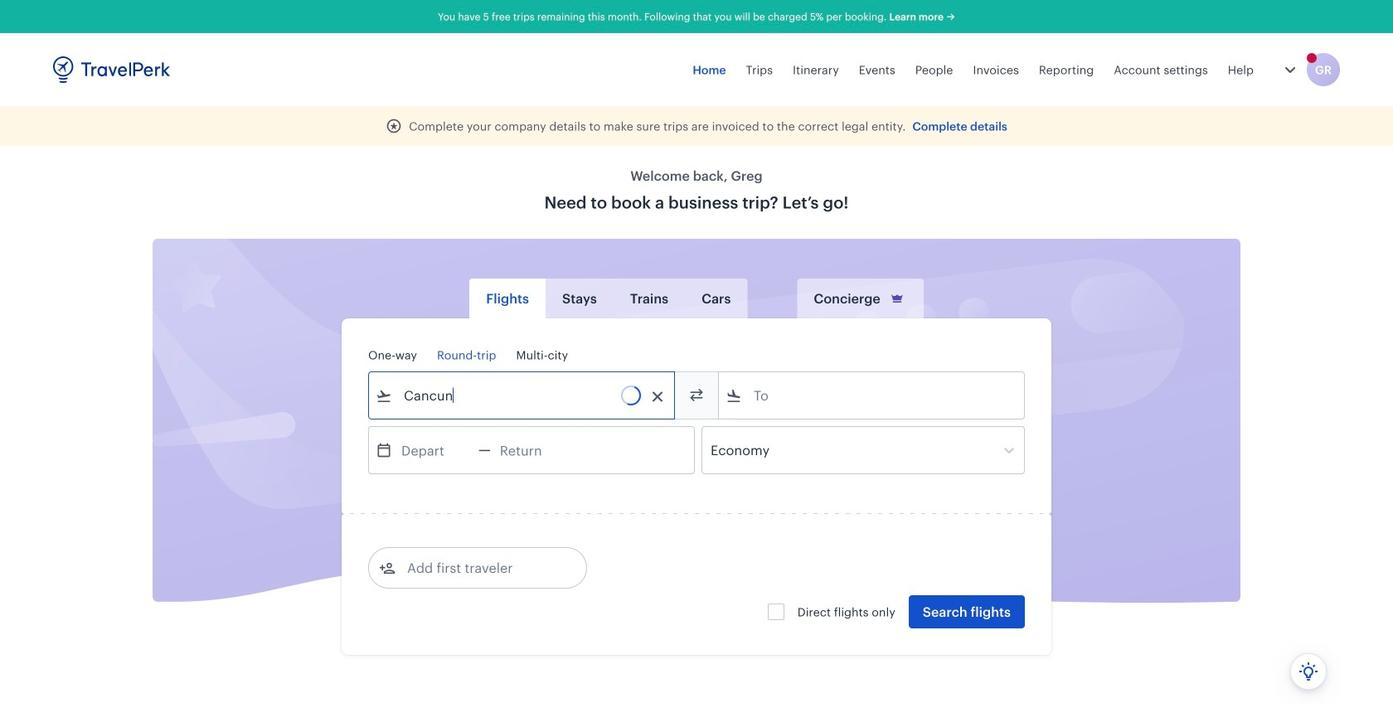 Task type: vqa. For each thing, say whether or not it's contained in the screenshot.
'Add traveler' search field
no



Task type: describe. For each thing, give the bounding box(es) containing it.
Return text field
[[491, 427, 577, 474]]

Depart text field
[[392, 427, 479, 474]]



Task type: locate. For each thing, give the bounding box(es) containing it.
To search field
[[742, 382, 1003, 409]]

From search field
[[392, 382, 653, 409]]

Add first traveler search field
[[396, 555, 568, 581]]



